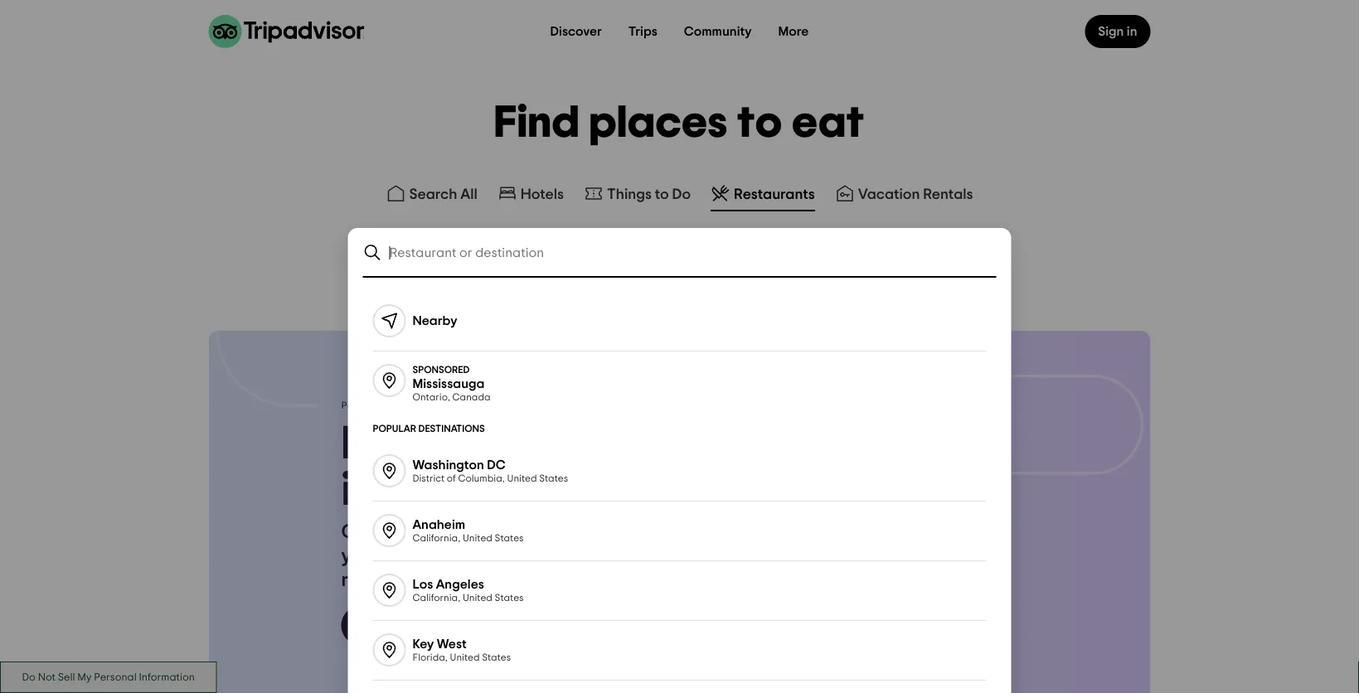 Task type: locate. For each thing, give the bounding box(es) containing it.
vacation
[[858, 187, 920, 202]]

washington
[[413, 459, 484, 472]]

0 vertical spatial california,
[[413, 534, 461, 544]]

a for build
[[453, 421, 481, 467]]

by
[[383, 401, 395, 411], [451, 547, 473, 567]]

united right columbia,
[[507, 474, 537, 484]]

beta
[[419, 402, 441, 412]]

trip up columbia,
[[491, 421, 564, 467]]

columbia,
[[458, 474, 505, 484]]

sponsored mississauga ontario, canada
[[413, 365, 491, 402]]

1 vertical spatial a
[[379, 523, 391, 543]]

by inside 'get a personalized itinerary just for you, guided by traveler tips and reviews.'
[[451, 547, 473, 567]]

california,
[[413, 534, 461, 544], [413, 594, 461, 604]]

popular destinations list box
[[353, 278, 1007, 693]]

california, down the anaheim
[[413, 534, 461, 544]]

angeles
[[436, 578, 484, 591]]

united down west
[[450, 653, 480, 663]]

None search field
[[350, 230, 1010, 276]]

a left dc
[[453, 421, 481, 467]]

states up itinerary
[[539, 474, 568, 484]]

to left eat
[[738, 101, 783, 146]]

nearby link
[[353, 291, 1007, 351]]

trip up key on the left of the page
[[425, 619, 446, 633]]

a inside build a trip in minutes
[[453, 421, 481, 467]]

ai up popular
[[397, 401, 406, 411]]

1 horizontal spatial by
[[451, 547, 473, 567]]

a inside button
[[414, 619, 422, 633]]

build
[[341, 421, 443, 467]]

0 horizontal spatial ai
[[397, 401, 406, 411]]

1 vertical spatial ai
[[476, 619, 488, 633]]

community button
[[671, 15, 765, 48]]

minutes
[[388, 467, 548, 514]]

search image
[[363, 243, 383, 263]]

start a trip with ai button
[[341, 606, 508, 646]]

states right florida,
[[482, 653, 511, 663]]

things
[[607, 187, 652, 202]]

1 horizontal spatial ai
[[476, 619, 488, 633]]

trip inside button
[[425, 619, 446, 633]]

0 horizontal spatial a
[[379, 523, 391, 543]]

by up popular
[[383, 401, 395, 411]]

restaurants
[[734, 187, 815, 202]]

for
[[632, 523, 657, 543]]

1 vertical spatial trip
[[425, 619, 446, 633]]

0 vertical spatial ai
[[397, 401, 406, 411]]

do
[[672, 187, 691, 202]]

0 vertical spatial trip
[[491, 421, 564, 467]]

0 vertical spatial to
[[738, 101, 783, 146]]

a
[[453, 421, 481, 467], [379, 523, 391, 543], [414, 619, 422, 633]]

key west florida, united states
[[413, 638, 511, 663]]

popular destinations
[[373, 424, 485, 434]]

united up traveler
[[463, 534, 493, 544]]

ai right with
[[476, 619, 488, 633]]

washington dc district of columbia, united states
[[413, 459, 568, 484]]

a up key on the left of the page
[[414, 619, 422, 633]]

all
[[461, 187, 478, 202]]

1 horizontal spatial a
[[414, 619, 422, 633]]

2 california, from the top
[[413, 594, 461, 604]]

tab list containing search all
[[0, 177, 1360, 215]]

0 horizontal spatial by
[[383, 401, 395, 411]]

district
[[413, 474, 445, 484]]

1 horizontal spatial trip
[[491, 421, 564, 467]]

0 vertical spatial a
[[453, 421, 481, 467]]

find places to eat
[[495, 101, 865, 146]]

vacation rentals link
[[835, 183, 973, 203]]

destinations
[[419, 424, 485, 434]]

trip for minutes
[[491, 421, 564, 467]]

in up get
[[341, 467, 378, 514]]

trips
[[629, 25, 658, 38]]

to left do
[[655, 187, 669, 202]]

find
[[495, 101, 580, 146]]

0 horizontal spatial in
[[341, 467, 378, 514]]

west
[[437, 638, 467, 651]]

united
[[507, 474, 537, 484], [463, 534, 493, 544], [463, 594, 493, 604], [450, 653, 480, 663]]

Search search field
[[389, 246, 997, 261]]

personalized
[[395, 523, 512, 543]]

get
[[341, 523, 374, 543]]

traveler
[[478, 547, 548, 567]]

discover button
[[537, 15, 615, 48]]

in right sign
[[1127, 25, 1138, 38]]

by down personalized on the left bottom of page
[[451, 547, 473, 567]]

1 vertical spatial to
[[655, 187, 669, 202]]

restaurants link
[[711, 183, 815, 203]]

1 vertical spatial by
[[451, 547, 473, 567]]

more
[[779, 25, 809, 38]]

popular
[[373, 424, 416, 434]]

trip
[[491, 421, 564, 467], [425, 619, 446, 633]]

in
[[1127, 25, 1138, 38], [341, 467, 378, 514]]

things to do link
[[584, 183, 691, 203]]

2 vertical spatial a
[[414, 619, 422, 633]]

states down traveler
[[495, 594, 524, 604]]

ontario,
[[413, 392, 450, 402]]

search
[[409, 187, 457, 202]]

1 vertical spatial california,
[[413, 594, 461, 604]]

united inside key west florida, united states
[[450, 653, 480, 663]]

search all
[[409, 187, 478, 202]]

states inside washington dc district of columbia, united states
[[539, 474, 568, 484]]

trip inside build a trip in minutes
[[491, 421, 564, 467]]

search all button
[[383, 180, 481, 212]]

1 california, from the top
[[413, 534, 461, 544]]

1 vertical spatial in
[[341, 467, 378, 514]]

ai
[[397, 401, 406, 411], [476, 619, 488, 633]]

things to do
[[607, 187, 691, 202]]

trip for ai
[[425, 619, 446, 633]]

vacation rentals button
[[832, 180, 977, 212]]

united inside anaheim california, united states
[[463, 534, 493, 544]]

tab list
[[0, 177, 1360, 215]]

sign in link
[[1085, 15, 1151, 48]]

0 horizontal spatial trip
[[425, 619, 446, 633]]

of
[[447, 474, 456, 484]]

start a trip with ai
[[381, 619, 488, 633]]

california, down los
[[413, 594, 461, 604]]

0 horizontal spatial to
[[655, 187, 669, 202]]

start
[[381, 619, 411, 633]]

to
[[738, 101, 783, 146], [655, 187, 669, 202]]

states up traveler
[[495, 534, 524, 544]]

2 horizontal spatial a
[[453, 421, 481, 467]]

states
[[539, 474, 568, 484], [495, 534, 524, 544], [495, 594, 524, 604], [482, 653, 511, 663]]

get a personalized itinerary just for you, guided by traveler tips and reviews.
[[341, 523, 657, 591]]

to inside button
[[655, 187, 669, 202]]

a inside 'get a personalized itinerary just for you, guided by traveler tips and reviews.'
[[379, 523, 391, 543]]

a right get
[[379, 523, 391, 543]]

sign in
[[1099, 25, 1138, 38]]

0 vertical spatial in
[[1127, 25, 1138, 38]]

states inside los angeles california, united states
[[495, 594, 524, 604]]

united down angeles at left bottom
[[463, 594, 493, 604]]



Task type: describe. For each thing, give the bounding box(es) containing it.
united inside washington dc district of columbia, united states
[[507, 474, 537, 484]]

eat
[[792, 101, 865, 146]]

itinerary
[[516, 523, 592, 543]]

in inside build a trip in minutes
[[341, 467, 378, 514]]

ai inside start a trip with ai button
[[476, 619, 488, 633]]

sponsored
[[413, 365, 470, 375]]

nearby
[[413, 314, 457, 328]]

vacation rentals
[[858, 187, 973, 202]]

1 horizontal spatial in
[[1127, 25, 1138, 38]]

guided
[[383, 547, 447, 567]]

powered
[[341, 401, 381, 411]]

things to do button
[[581, 180, 694, 212]]

a for start
[[414, 619, 422, 633]]

a for get
[[379, 523, 391, 543]]

canada
[[453, 392, 491, 402]]

just
[[596, 523, 628, 543]]

1 horizontal spatial to
[[738, 101, 783, 146]]

california, inside anaheim california, united states
[[413, 534, 461, 544]]

with
[[449, 619, 473, 633]]

states inside key west florida, united states
[[482, 653, 511, 663]]

discover
[[550, 25, 602, 38]]

community
[[684, 25, 752, 38]]

mississauga
[[413, 377, 485, 390]]

restaurants button
[[708, 180, 819, 212]]

anaheim california, united states
[[413, 518, 524, 544]]

hotels button
[[494, 180, 567, 212]]

0 vertical spatial by
[[383, 401, 395, 411]]

powered by ai
[[341, 401, 406, 411]]

more button
[[765, 15, 822, 48]]

places
[[590, 101, 728, 146]]

united inside los angeles california, united states
[[463, 594, 493, 604]]

los
[[413, 578, 433, 591]]

trips button
[[615, 15, 671, 48]]

florida,
[[413, 653, 448, 663]]

california, inside los angeles california, united states
[[413, 594, 461, 604]]

los angeles california, united states
[[413, 578, 524, 604]]

tripadvisor image
[[209, 15, 365, 48]]

dc
[[487, 459, 506, 472]]

anaheim
[[413, 518, 465, 532]]

rentals
[[923, 187, 973, 202]]

hotels
[[521, 187, 564, 202]]

sign
[[1099, 25, 1124, 38]]

states inside anaheim california, united states
[[495, 534, 524, 544]]

you,
[[341, 547, 379, 567]]

build a trip in minutes
[[341, 421, 564, 514]]

hotels link
[[498, 183, 564, 203]]

reviews.
[[341, 571, 412, 591]]

key
[[413, 638, 434, 651]]

and
[[590, 547, 625, 567]]

tips
[[553, 547, 585, 567]]



Task type: vqa. For each thing, say whether or not it's contained in the screenshot.
the left a
yes



